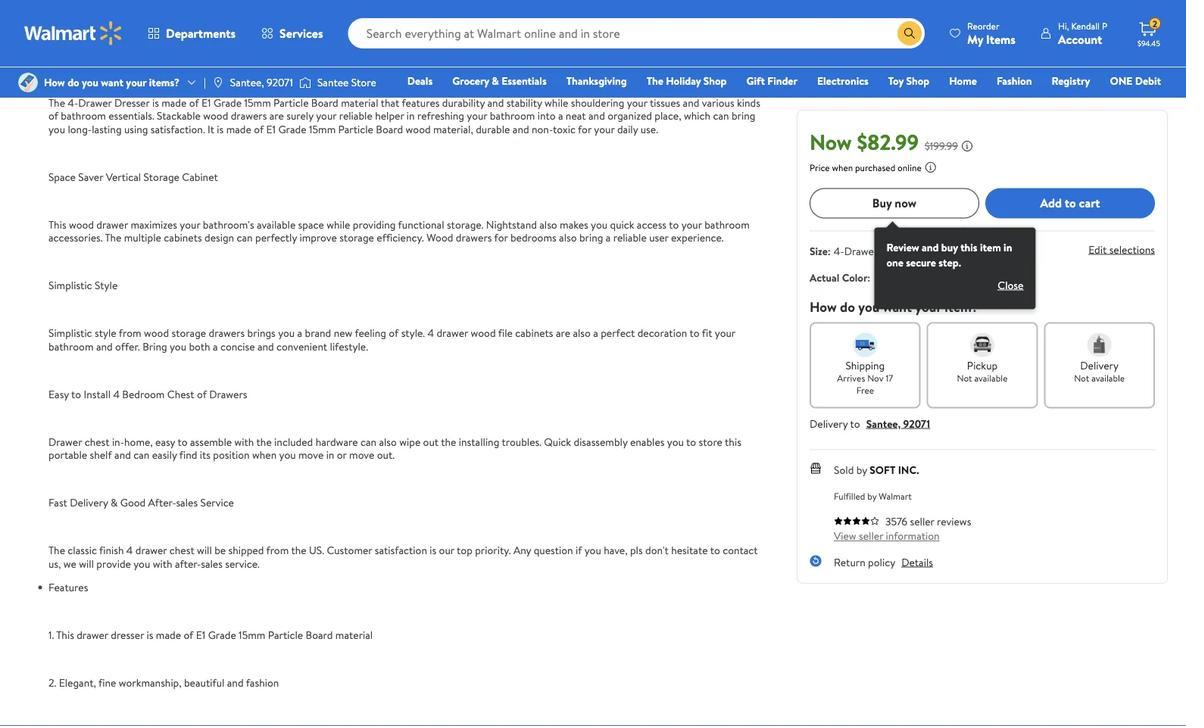 Task type: describe. For each thing, give the bounding box(es) containing it.
drawer inside the 4-drawer dresser is made of e1 grade 15mm particle board material that features durability and stability while shouldering your tissues and various kinds of bathroom essentials. stackable wood drawers are surely your reliable helper in refreshing your bathroom into a neat and organized place, which can bring you long-lasting using satisfaction. it is made of e1 grade 15mm particle board wood material, durable and non-toxic for your daily use.
[[78, 95, 112, 110]]

drawer left dresser
[[77, 628, 108, 643]]

a left brand
[[298, 326, 303, 341]]

with inside drawer chest in-home, easy to assemble with the included hardware can also wipe out the installing troubles. quick disassembly enables you to store this portable shelf and can easily find its position when you move in or move out.
[[235, 435, 254, 449]]

also inside drawer chest in-home, easy to assemble with the included hardware can also wipe out the installing troubles. quick disassembly enables you to store this portable shelf and can easily find its position when you move in or move out.
[[379, 435, 397, 449]]

the classic finish 4 drawer chest will be shipped from the us. customer satisfaction is our top priority. any question if you have, pls don't hesitate to contact us, we will provide you with after-sales service.
[[49, 543, 758, 571]]

wood
[[427, 230, 454, 245]]

how do you want your item?
[[810, 297, 979, 316]]

a left perfect
[[594, 326, 599, 341]]

walmart image
[[24, 21, 123, 45]]

and right neat
[[589, 108, 605, 123]]

long-
[[68, 122, 92, 136]]

black
[[898, 270, 922, 285]]

particle for features
[[268, 628, 303, 643]]

bathroom's
[[203, 217, 254, 232]]

to inside the this wood drawer maximizes your bathroom's available space while providing functional storage. nightstand also makes you quick access to your bathroom accessories. the multiple cabinets design can perfectly improve storage efficiency. wood drawers for bedrooms also bring a reliable user experience.
[[669, 217, 679, 232]]

decoration
[[638, 326, 688, 341]]

and inside 'review and buy this item in one secure step.'
[[922, 240, 939, 254]]

1 horizontal spatial will
[[197, 543, 212, 558]]

e1 for sturdy and sleek
[[202, 95, 211, 110]]

your right the surely
[[316, 108, 337, 123]]

price
[[810, 161, 830, 174]]

bathroom left into
[[490, 108, 535, 123]]

gift finder link
[[740, 73, 805, 89]]

0 vertical spatial when
[[833, 161, 854, 174]]

1 horizontal spatial 92071
[[904, 416, 931, 431]]

reviews
[[938, 514, 972, 529]]

reliable inside the 4-drawer dresser is made of e1 grade 15mm particle board material that features durability and stability while shouldering your tissues and various kinds of bathroom essentials. stackable wood drawers are surely your reliable helper in refreshing your bathroom into a neat and organized place, which can bring you long-lasting using satisfaction. it is made of e1 grade 15mm particle board wood material, durable and non-toxic for your daily use.
[[339, 108, 373, 123]]

you down color
[[859, 297, 880, 316]]

for inside the 4-drawer dresser is made of e1 grade 15mm particle board material that features durability and stability while shouldering your tissues and various kinds of bathroom essentials. stackable wood drawers are surely your reliable helper in refreshing your bathroom into a neat and organized place, which can bring you long-lasting using satisfaction. it is made of e1 grade 15mm particle board wood material, durable and non-toxic for your daily use.
[[578, 122, 592, 136]]

color
[[843, 270, 868, 285]]

santee store
[[317, 75, 376, 90]]

review and buy this item in one secure step.
[[887, 240, 1013, 270]]

in for you
[[326, 448, 335, 463]]

storage.
[[447, 217, 484, 232]]

and right concise
[[258, 339, 274, 354]]

made for features
[[156, 628, 181, 643]]

1 vertical spatial particle
[[338, 122, 374, 136]]

experience.
[[671, 230, 724, 245]]

refreshing
[[418, 108, 465, 123]]

of left long-
[[49, 108, 58, 123]]

your right user
[[682, 217, 702, 232]]

1 vertical spatial 15mm
[[309, 122, 336, 136]]

drawers inside the this wood drawer maximizes your bathroom's available space while providing functional storage. nightstand also makes you quick access to your bathroom accessories. the multiple cabinets design can perfectly improve storage efficiency. wood drawers for bedrooms also bring a reliable user experience.
[[456, 230, 492, 245]]

intent image for shipping image
[[854, 333, 878, 357]]

2
[[1153, 17, 1158, 30]]

board for the 4-drawer dresser is made of e1 grade 15mm particle board material that features durability and stability while shouldering your tissues and various kinds of bathroom essentials. stackable wood drawers are surely your reliable helper in refreshing your bathroom into a neat and organized place, which can bring you long-lasting using satisfaction. it is made of e1 grade 15mm particle board wood material, durable and non-toxic for your daily use.
[[311, 95, 339, 110]]

of up beautiful
[[184, 628, 194, 643]]

style
[[95, 326, 116, 341]]

sturdy and sleek
[[49, 47, 124, 62]]

for inside the this wood drawer maximizes your bathroom's available space while providing functional storage. nightstand also makes you quick access to your bathroom accessories. the multiple cabinets design can perfectly improve storage efficiency. wood drawers for bedrooms also bring a reliable user experience.
[[495, 230, 508, 245]]

particle for sturdy and sleek
[[274, 95, 309, 110]]

cabinets inside the this wood drawer maximizes your bathroom's available space while providing functional storage. nightstand also makes you quick access to your bathroom accessories. the multiple cabinets design can perfectly improve storage efficiency. wood drawers for bedrooms also bring a reliable user experience.
[[164, 230, 202, 245]]

disassembly
[[574, 435, 628, 449]]

this inside 'review and buy this item in one secure step.'
[[961, 240, 978, 254]]

simplistic for simplistic style
[[49, 278, 92, 293]]

of right chest
[[197, 387, 207, 402]]

wood down |
[[203, 108, 228, 123]]

0 vertical spatial 92071
[[267, 75, 293, 90]]

one
[[887, 255, 904, 270]]

bedroom
[[122, 387, 165, 402]]

buy
[[942, 240, 959, 254]]

walmart+ link
[[1110, 94, 1169, 110]]

information
[[886, 529, 940, 544]]

the holiday shop
[[647, 74, 727, 88]]

you right provide
[[134, 557, 150, 571]]

store
[[699, 435, 723, 449]]

brand
[[305, 326, 331, 341]]

durable
[[476, 122, 510, 136]]

1. this drawer dresser is made of e1 grade 15mm particle board material
[[49, 628, 373, 643]]

4 for the classic finish 4 drawer chest will be shipped from the us. customer satisfaction is our top priority. any question if you have, pls don't hesitate to contact us, we will provide you with after-sales service.
[[126, 543, 133, 558]]

legal information image
[[925, 161, 937, 173]]

wood inside the this wood drawer maximizes your bathroom's available space while providing functional storage. nightstand also makes you quick access to your bathroom accessories. the multiple cabinets design can perfectly improve storage efficiency. wood drawers for bedrooms also bring a reliable user experience.
[[69, 217, 94, 232]]

from inside the classic finish 4 drawer chest will be shipped from the us. customer satisfaction is our top priority. any question if you have, pls don't hesitate to contact us, we will provide you with after-sales service.
[[266, 543, 289, 558]]

reorder my items
[[968, 19, 1016, 47]]

one
[[1111, 74, 1133, 88]]

of up satisfaction.
[[189, 95, 199, 110]]

you right enables
[[668, 435, 684, 449]]

delivery for to
[[810, 416, 848, 431]]

chest
[[167, 387, 194, 402]]

 image for how do you want your items?
[[18, 73, 38, 92]]

good
[[120, 496, 146, 510]]

which
[[684, 108, 711, 123]]

us.
[[309, 543, 324, 558]]

0 horizontal spatial will
[[79, 557, 94, 571]]

how for how do you want your item?
[[810, 297, 837, 316]]

is right it
[[217, 122, 224, 136]]

intent image for pickup image
[[971, 333, 995, 357]]

we
[[63, 557, 76, 571]]

beautiful
[[184, 676, 225, 691]]

sold
[[834, 463, 854, 478]]

your up dresser
[[126, 75, 147, 90]]

is down the items?
[[152, 95, 159, 110]]

the inside the classic finish 4 drawer chest will be shipped from the us. customer satisfaction is our top priority. any question if you have, pls don't hesitate to contact us, we will provide you with after-sales service.
[[291, 543, 307, 558]]

of left the surely
[[254, 122, 264, 136]]

improve
[[300, 230, 337, 245]]

grade for sturdy and sleek
[[214, 95, 242, 110]]

seller for 3576
[[911, 514, 935, 529]]

1 horizontal spatial :
[[868, 270, 871, 285]]

satisfaction.
[[151, 122, 205, 136]]

buy now
[[873, 195, 917, 211]]

your left design
[[180, 217, 200, 232]]

are inside simplistic style from wood storage drawers brings you a brand new feeling of style. 4 drawer wood file cabinets are also a perfect decoration to fit your bathroom and offer. bring you both a concise and convenient lifestyle.
[[556, 326, 571, 341]]

using
[[124, 122, 148, 136]]

use.
[[641, 122, 659, 136]]

service
[[200, 496, 234, 510]]

secure
[[907, 255, 937, 270]]

by for sold
[[857, 463, 868, 478]]

drawer inside simplistic style from wood storage drawers brings you a brand new feeling of style. 4 drawer wood file cabinets are also a perfect decoration to fit your bathroom and offer. bring you both a concise and convenient lifestyle.
[[437, 326, 468, 341]]

deals
[[408, 74, 433, 88]]

0 horizontal spatial sales
[[176, 496, 198, 510]]

easy to install 4 bedroom chest of drawers
[[49, 387, 247, 402]]

helper
[[375, 108, 404, 123]]

0 vertical spatial santee,
[[230, 75, 264, 90]]

free
[[857, 384, 875, 397]]

|
[[204, 75, 206, 90]]

nov
[[868, 372, 884, 385]]

to down free
[[851, 416, 861, 431]]

drawer inside the this wood drawer maximizes your bathroom's available space while providing functional storage. nightstand also makes you quick access to your bathroom accessories. the multiple cabinets design can perfectly improve storage efficiency. wood drawers for bedrooms also bring a reliable user experience.
[[97, 217, 128, 232]]

add to cart
[[1041, 195, 1101, 211]]

you inside the 4-drawer dresser is made of e1 grade 15mm particle board material that features durability and stability while shouldering your tissues and various kinds of bathroom essentials. stackable wood drawers are surely your reliable helper in refreshing your bathroom into a neat and organized place, which can bring you long-lasting using satisfaction. it is made of e1 grade 15mm particle board wood material, durable and non-toxic for your daily use.
[[49, 122, 65, 136]]

provide
[[97, 557, 131, 571]]

while inside the 4-drawer dresser is made of e1 grade 15mm particle board material that features durability and stability while shouldering your tissues and various kinds of bathroom essentials. stackable wood drawers are surely your reliable helper in refreshing your bathroom into a neat and organized place, which can bring you long-lasting using satisfaction. it is made of e1 grade 15mm particle board wood material, durable and non-toxic for your daily use.
[[545, 95, 569, 110]]

2 vertical spatial delivery
[[70, 496, 108, 510]]

and inside drawer chest in-home, easy to assemble with the included hardware can also wipe out the installing troubles. quick disassembly enables you to store this portable shelf and can easily find its position when you move in or move out.
[[114, 448, 131, 463]]

want for item?
[[884, 297, 913, 316]]

fashion link
[[991, 73, 1039, 89]]

Walmart Site-Wide search field
[[348, 18, 925, 49]]

santee, 92071
[[230, 75, 293, 90]]

essentials
[[502, 74, 547, 88]]

learn more about strikethrough prices image
[[962, 140, 974, 152]]

15mm for features
[[239, 628, 266, 643]]

p
[[1103, 19, 1108, 32]]

available inside the this wood drawer maximizes your bathroom's available space while providing functional storage. nightstand also makes you quick access to your bathroom accessories. the multiple cabinets design can perfectly improve storage efficiency. wood drawers for bedrooms also bring a reliable user experience.
[[257, 217, 296, 232]]

quick
[[610, 217, 635, 232]]

toy
[[889, 74, 904, 88]]

you left both
[[170, 339, 186, 354]]

also left makes
[[540, 217, 558, 232]]

you down sturdy and sleek
[[82, 75, 98, 90]]

buy
[[873, 195, 892, 211]]

your left item?
[[916, 297, 942, 316]]

wood down features at left
[[406, 122, 431, 136]]

shop inside the holiday shop link
[[704, 74, 727, 88]]

electronics link
[[811, 73, 876, 89]]

concise
[[221, 339, 255, 354]]

items?
[[149, 75, 180, 90]]

Search search field
[[348, 18, 925, 49]]

close button
[[986, 273, 1036, 297]]

saver
[[78, 169, 103, 184]]

1 vertical spatial drawer
[[845, 243, 879, 258]]

lifestyle.
[[330, 339, 368, 354]]

cabinets inside simplistic style from wood storage drawers brings you a brand new feeling of style. 4 drawer wood file cabinets are also a perfect decoration to fit your bathroom and offer. bring you both a concise and convenient lifestyle.
[[516, 326, 554, 341]]

can inside the this wood drawer maximizes your bathroom's available space while providing functional storage. nightstand also makes you quick access to your bathroom accessories. the multiple cabinets design can perfectly improve storage efficiency. wood drawers for bedrooms also bring a reliable user experience.
[[237, 230, 253, 245]]

to right "easy"
[[71, 387, 81, 402]]

providing
[[353, 217, 396, 232]]

storage inside simplistic style from wood storage drawers brings you a brand new feeling of style. 4 drawer wood file cabinets are also a perfect decoration to fit your bathroom and offer. bring you both a concise and convenient lifestyle.
[[172, 326, 206, 341]]

wood right offer.
[[144, 326, 169, 341]]

sold by soft inc.
[[834, 463, 920, 478]]

delivery to santee, 92071
[[810, 416, 931, 431]]

electronics
[[818, 74, 869, 88]]

grade for features
[[208, 628, 236, 643]]

chest inside drawer chest in-home, easy to assemble with the included hardware can also wipe out the installing troubles. quick disassembly enables you to store this portable shelf and can easily find its position when you move in or move out.
[[85, 435, 110, 449]]

my
[[968, 31, 984, 47]]

not for pickup
[[958, 372, 973, 385]]

grocery & essentials
[[453, 74, 547, 88]]

1 vertical spatial made
[[226, 122, 251, 136]]

details
[[902, 555, 934, 570]]

bring inside the 4-drawer dresser is made of e1 grade 15mm particle board material that features durability and stability while shouldering your tissues and various kinds of bathroom essentials. stackable wood drawers are surely your reliable helper in refreshing your bathroom into a neat and organized place, which can bring you long-lasting using satisfaction. it is made of e1 grade 15mm particle board wood material, durable and non-toxic for your daily use.
[[732, 108, 756, 123]]

you left hardware on the left bottom
[[279, 448, 296, 463]]

how for how do you want your items?
[[44, 75, 65, 90]]

also inside simplistic style from wood storage drawers brings you a brand new feeling of style. 4 drawer wood file cabinets are also a perfect decoration to fit your bathroom and offer. bring you both a concise and convenient lifestyle.
[[573, 326, 591, 341]]

simplistic for simplistic style from wood storage drawers brings you a brand new feeling of style. 4 drawer wood file cabinets are also a perfect decoration to fit your bathroom and offer. bring you both a concise and convenient lifestyle.
[[49, 326, 92, 341]]

by for fulfilled
[[868, 490, 877, 503]]

to left store
[[687, 435, 697, 449]]

hi,
[[1059, 19, 1070, 32]]

fit
[[702, 326, 713, 341]]

close
[[998, 278, 1024, 292]]

style.
[[401, 326, 425, 341]]

bathroom inside the this wood drawer maximizes your bathroom's available space while providing functional storage. nightstand also makes you quick access to your bathroom accessories. the multiple cabinets design can perfectly improve storage efficiency. wood drawers for bedrooms also bring a reliable user experience.
[[705, 217, 750, 232]]

view seller information
[[834, 529, 940, 544]]

and left offer.
[[96, 339, 113, 354]]

your left tissues
[[627, 95, 648, 110]]

4- inside the 4-drawer dresser is made of e1 grade 15mm particle board material that features durability and stability while shouldering your tissues and various kinds of bathroom essentials. stackable wood drawers are surely your reliable helper in refreshing your bathroom into a neat and organized place, which can bring you long-lasting using satisfaction. it is made of e1 grade 15mm particle board wood material, durable and non-toxic for your daily use.
[[68, 95, 78, 110]]

search icon image
[[904, 27, 916, 39]]

drawers inside simplistic style from wood storage drawers brings you a brand new feeling of style. 4 drawer wood file cabinets are also a perfect decoration to fit your bathroom and offer. bring you both a concise and convenient lifestyle.
[[209, 326, 245, 341]]

and left sleek
[[81, 47, 97, 62]]

delivery not available
[[1075, 358, 1126, 385]]

1 vertical spatial &
[[111, 496, 118, 510]]

edit
[[1089, 242, 1108, 257]]

not for delivery
[[1075, 372, 1090, 385]]

install
[[84, 387, 111, 402]]

customer
[[327, 543, 372, 558]]

reliable inside the this wood drawer maximizes your bathroom's available space while providing functional storage. nightstand also makes you quick access to your bathroom accessories. the multiple cabinets design can perfectly improve storage efficiency. wood drawers for bedrooms also bring a reliable user experience.
[[614, 230, 647, 245]]

seller for view
[[859, 529, 884, 544]]

fulfilled by walmart
[[834, 490, 912, 503]]

wood left file
[[471, 326, 496, 341]]

a right both
[[213, 339, 218, 354]]

any
[[514, 543, 531, 558]]

edit selections button
[[1089, 242, 1156, 257]]

drawer chest in-home, easy to assemble with the included hardware can also wipe out the installing troubles. quick disassembly enables you to store this portable shelf and can easily find its position when you move in or move out.
[[49, 435, 742, 463]]

fast
[[49, 496, 67, 510]]

board for 1. this drawer dresser is made of e1 grade 15mm particle board material
[[306, 628, 333, 643]]

delivery for not
[[1081, 358, 1119, 373]]

in inside 'review and buy this item in one secure step.'
[[1004, 240, 1013, 254]]

thanksgiving
[[567, 74, 627, 88]]



Task type: vqa. For each thing, say whether or not it's contained in the screenshot.
drawers within Simplistic Style From Wood Storage Drawers Brings You A Brand New Feeling Of Style. 4 Drawer Wood File Cabinets Are Also A Perfect Decoration To Fit Your Bathroom And Offer. Bring You Both A Concise And Convenient Lifestyle.
yes



Task type: locate. For each thing, give the bounding box(es) containing it.
actual color :
[[810, 270, 871, 285]]

available down intent image for pickup
[[975, 372, 1008, 385]]

the left multiple
[[105, 230, 122, 245]]

with inside the classic finish 4 drawer chest will be shipped from the us. customer satisfaction is our top priority. any question if you have, pls don't hesitate to contact us, we will provide you with after-sales service.
[[153, 557, 172, 571]]

seller
[[911, 514, 935, 529], [859, 529, 884, 544]]

policy
[[869, 555, 896, 570]]

2 vertical spatial board
[[306, 628, 333, 643]]

0 horizontal spatial delivery
[[70, 496, 108, 510]]

your left daily
[[594, 122, 615, 136]]

do for how do you want your items?
[[68, 75, 79, 90]]

2 vertical spatial 4
[[126, 543, 133, 558]]

a inside the 4-drawer dresser is made of e1 grade 15mm particle board material that features durability and stability while shouldering your tissues and various kinds of bathroom essentials. stackable wood drawers are surely your reliable helper in refreshing your bathroom into a neat and organized place, which can bring you long-lasting using satisfaction. it is made of e1 grade 15mm particle board wood material, durable and non-toxic for your daily use.
[[559, 108, 564, 123]]

e1 for features
[[196, 628, 206, 643]]

1 horizontal spatial when
[[833, 161, 854, 174]]

lasting
[[92, 122, 122, 136]]

your inside simplistic style from wood storage drawers brings you a brand new feeling of style. 4 drawer wood file cabinets are also a perfect decoration to fit your bathroom and offer. bring you both a concise and convenient lifestyle.
[[715, 326, 736, 341]]

: up the actual
[[828, 243, 831, 258]]

when
[[833, 161, 854, 174], [252, 448, 277, 463]]

1 vertical spatial material
[[336, 628, 373, 643]]

0 vertical spatial do
[[68, 75, 79, 90]]

& right the grocery
[[492, 74, 499, 88]]

1 vertical spatial 4
[[113, 387, 120, 402]]

and left non-
[[513, 122, 529, 136]]

drawer right style.
[[437, 326, 468, 341]]

add
[[1041, 195, 1063, 211]]

0 horizontal spatial from
[[119, 326, 141, 341]]

1 shop from the left
[[704, 74, 727, 88]]

how
[[44, 75, 65, 90], [810, 297, 837, 316]]

bring left 'quick'
[[580, 230, 604, 245]]

drawer
[[97, 217, 128, 232], [437, 326, 468, 341], [135, 543, 167, 558], [77, 628, 108, 643]]

kendall
[[1072, 19, 1100, 32]]

is left our
[[430, 543, 437, 558]]

1 horizontal spatial delivery
[[810, 416, 848, 431]]

cabinets
[[164, 230, 202, 245], [516, 326, 554, 341]]

made for sturdy and sleek
[[162, 95, 187, 110]]

is inside the classic finish 4 drawer chest will be shipped from the us. customer satisfaction is our top priority. any question if you have, pls don't hesitate to contact us, we will provide you with after-sales service.
[[430, 543, 437, 558]]

to left contact
[[711, 543, 721, 558]]

0 horizontal spatial want
[[101, 75, 124, 90]]

in inside the 4-drawer dresser is made of e1 grade 15mm particle board material that features durability and stability while shouldering your tissues and various kinds of bathroom essentials. stackable wood drawers are surely your reliable helper in refreshing your bathroom into a neat and organized place, which can bring you long-lasting using satisfaction. it is made of e1 grade 15mm particle board wood material, durable and non-toxic for your daily use.
[[407, 108, 415, 123]]

a inside the this wood drawer maximizes your bathroom's available space while providing functional storage. nightstand also makes you quick access to your bathroom accessories. the multiple cabinets design can perfectly improve storage efficiency. wood drawers for bedrooms also bring a reliable user experience.
[[606, 230, 611, 245]]

0 horizontal spatial in
[[326, 448, 335, 463]]

the inside the this wood drawer maximizes your bathroom's available space while providing functional storage. nightstand also makes you quick access to your bathroom accessories. the multiple cabinets design can perfectly improve storage efficiency. wood drawers for bedrooms also bring a reliable user experience.
[[105, 230, 122, 245]]

0 horizontal spatial :
[[828, 243, 831, 258]]

chest inside the classic finish 4 drawer chest will be shipped from the us. customer satisfaction is our top priority. any question if you have, pls don't hesitate to contact us, we will provide you with after-sales service.
[[170, 543, 195, 558]]

0 horizontal spatial cabinets
[[164, 230, 202, 245]]

you inside the this wood drawer maximizes your bathroom's available space while providing functional storage. nightstand also makes you quick access to your bathroom accessories. the multiple cabinets design can perfectly improve storage efficiency. wood drawers for bedrooms also bring a reliable user experience.
[[591, 217, 608, 232]]

4- up long-
[[68, 95, 78, 110]]

bring down gift
[[732, 108, 756, 123]]

from right style
[[119, 326, 141, 341]]

move right or
[[349, 448, 375, 463]]

drawer inside the classic finish 4 drawer chest will be shipped from the us. customer satisfaction is our top priority. any question if you have, pls don't hesitate to contact us, we will provide you with after-sales service.
[[135, 543, 167, 558]]

e1 up beautiful
[[196, 628, 206, 643]]

to inside simplistic style from wood storage drawers brings you a brand new feeling of style. 4 drawer wood file cabinets are also a perfect decoration to fit your bathroom and offer. bring you both a concise and convenient lifestyle.
[[690, 326, 700, 341]]

home
[[950, 74, 978, 88]]

you right if
[[585, 543, 602, 558]]

can left easily
[[134, 448, 150, 463]]

 image down walmart image
[[18, 73, 38, 92]]

while
[[545, 95, 569, 110], [327, 217, 351, 232]]

delivery down intent image for delivery
[[1081, 358, 1119, 373]]

feeling
[[355, 326, 387, 341]]

1 vertical spatial simplistic
[[49, 326, 92, 341]]

a right makes
[[606, 230, 611, 245]]

storage inside the this wood drawer maximizes your bathroom's available space while providing functional storage. nightstand also makes you quick access to your bathroom accessories. the multiple cabinets design can perfectly improve storage efficiency. wood drawers for bedrooms also bring a reliable user experience.
[[340, 230, 374, 245]]

actual
[[810, 270, 840, 285]]

drawers down santee, 92071
[[231, 108, 267, 123]]

0 vertical spatial material
[[341, 95, 379, 110]]

1 vertical spatial by
[[868, 490, 877, 503]]

1 vertical spatial :
[[868, 270, 871, 285]]

from right shipped
[[266, 543, 289, 558]]

dresser
[[114, 95, 150, 110]]

santee, right |
[[230, 75, 264, 90]]

delivery inside the delivery not available
[[1081, 358, 1119, 373]]

registry link
[[1045, 73, 1098, 89]]

not inside the delivery not available
[[1075, 372, 1090, 385]]

you left long-
[[49, 122, 65, 136]]

3.8862 stars out of 5, based on 3576 seller reviews element
[[834, 516, 880, 525]]

the for holiday
[[647, 74, 664, 88]]

0 vertical spatial :
[[828, 243, 831, 258]]

0 vertical spatial &
[[492, 74, 499, 88]]

made right it
[[226, 122, 251, 136]]

not down intent image for pickup
[[958, 372, 973, 385]]

move left or
[[299, 448, 324, 463]]

1 vertical spatial this
[[725, 435, 742, 449]]

1 vertical spatial with
[[153, 557, 172, 571]]

0 vertical spatial from
[[119, 326, 141, 341]]

bathroom
[[61, 108, 106, 123], [490, 108, 535, 123], [705, 217, 750, 232], [49, 339, 94, 354]]

online
[[898, 161, 922, 174]]

the for 4-
[[49, 95, 65, 110]]

maximizes
[[131, 217, 177, 232]]

return
[[834, 555, 866, 570]]

by right fulfilled
[[868, 490, 877, 503]]

1 horizontal spatial this
[[961, 240, 978, 254]]

0 vertical spatial delivery
[[1081, 358, 1119, 373]]

delivery
[[1081, 358, 1119, 373], [810, 416, 848, 431], [70, 496, 108, 510]]

2 vertical spatial particle
[[268, 628, 303, 643]]

1 horizontal spatial 4
[[126, 543, 133, 558]]

drawers inside the 4-drawer dresser is made of e1 grade 15mm particle board material that features durability and stability while shouldering your tissues and various kinds of bathroom essentials. stackable wood drawers are surely your reliable helper in refreshing your bathroom into a neat and organized place, which can bring you long-lasting using satisfaction. it is made of e1 grade 15mm particle board wood material, durable and non-toxic for your daily use.
[[231, 108, 267, 123]]

want down sleek
[[101, 75, 124, 90]]

the down "sturdy"
[[49, 95, 65, 110]]

4- right size
[[834, 243, 845, 258]]

0 horizontal spatial when
[[252, 448, 277, 463]]

intent image for delivery image
[[1088, 333, 1112, 357]]

1 horizontal spatial reliable
[[614, 230, 647, 245]]

bedrooms
[[511, 230, 557, 245]]

your right fit
[[715, 326, 736, 341]]

0 horizontal spatial this
[[725, 435, 742, 449]]

0 vertical spatial made
[[162, 95, 187, 110]]

durability
[[442, 95, 485, 110]]

& left good
[[111, 496, 118, 510]]

1 vertical spatial e1
[[266, 122, 276, 136]]

not down intent image for delivery
[[1075, 372, 1090, 385]]

1 vertical spatial storage
[[172, 326, 206, 341]]

 image for santee, 92071
[[212, 77, 224, 89]]

2 simplistic from the top
[[49, 326, 92, 341]]

shipping
[[846, 358, 885, 373]]

features
[[402, 95, 440, 110]]

don't
[[646, 543, 669, 558]]

0 vertical spatial this
[[961, 240, 978, 254]]

grade up beautiful
[[208, 628, 236, 643]]

available inside the delivery not available
[[1092, 372, 1126, 385]]

gift finder
[[747, 74, 798, 88]]

do for how do you want your item?
[[841, 297, 856, 316]]

to inside the classic finish 4 drawer chest will be shipped from the us. customer satisfaction is our top priority. any question if you have, pls don't hesitate to contact us, we will provide you with after-sales service.
[[711, 543, 721, 558]]

4 inside simplistic style from wood storage drawers brings you a brand new feeling of style. 4 drawer wood file cabinets are also a perfect decoration to fit your bathroom and offer. bring you both a concise and convenient lifestyle.
[[428, 326, 434, 341]]

when inside drawer chest in-home, easy to assemble with the included hardware can also wipe out the installing troubles. quick disassembly enables you to store this portable shelf and can easily find its position when you move in or move out.
[[252, 448, 277, 463]]

this right store
[[725, 435, 742, 449]]

material for 2. elegant, fine workmanship, beautiful and fashion
[[336, 628, 373, 643]]

particle left helper in the top of the page
[[338, 122, 374, 136]]

in inside drawer chest in-home, easy to assemble with the included hardware can also wipe out the installing troubles. quick disassembly enables you to store this portable shelf and can easily find its position when you move in or move out.
[[326, 448, 335, 463]]

1 horizontal spatial sales
[[201, 557, 223, 571]]

1 horizontal spatial available
[[975, 372, 1008, 385]]

and left fashion
[[227, 676, 244, 691]]

is right dresser
[[147, 628, 153, 643]]

simplistic
[[49, 278, 92, 293], [49, 326, 92, 341]]

simplistic style
[[49, 278, 118, 293]]

daily
[[618, 122, 638, 136]]

e1 left the surely
[[266, 122, 276, 136]]

0 vertical spatial are
[[270, 108, 284, 123]]

0 vertical spatial simplistic
[[49, 278, 92, 293]]

our
[[439, 543, 455, 558]]

will right the we
[[79, 557, 94, 571]]

1 move from the left
[[299, 448, 324, 463]]

store
[[352, 75, 376, 90]]

santee
[[317, 75, 349, 90]]

0 horizontal spatial not
[[958, 372, 973, 385]]

0 vertical spatial drawers
[[231, 108, 267, 123]]

details button
[[902, 555, 934, 570]]

reliable left helper in the top of the page
[[339, 108, 373, 123]]

0 horizontal spatial 4
[[113, 387, 120, 402]]

0 horizontal spatial while
[[327, 217, 351, 232]]

from inside simplistic style from wood storage drawers brings you a brand new feeling of style. 4 drawer wood file cabinets are also a perfect decoration to fit your bathroom and offer. bring you both a concise and convenient lifestyle.
[[119, 326, 141, 341]]

0 vertical spatial chest
[[85, 435, 110, 449]]

made
[[162, 95, 187, 110], [226, 122, 251, 136], [156, 628, 181, 643]]

0 vertical spatial with
[[235, 435, 254, 449]]

you right the "brings" at the left of page
[[278, 326, 295, 341]]

this inside the this wood drawer maximizes your bathroom's available space while providing functional storage. nightstand also makes you quick access to your bathroom accessories. the multiple cabinets design can perfectly improve storage efficiency. wood drawers for bedrooms also bring a reliable user experience.
[[49, 217, 66, 232]]

the inside the 4-drawer dresser is made of e1 grade 15mm particle board material that features durability and stability while shouldering your tissues and various kinds of bathroom essentials. stackable wood drawers are surely your reliable helper in refreshing your bathroom into a neat and organized place, which can bring you long-lasting using satisfaction. it is made of e1 grade 15mm particle board wood material, durable and non-toxic for your daily use.
[[49, 95, 65, 110]]

this down space
[[49, 217, 66, 232]]

1 horizontal spatial for
[[578, 122, 592, 136]]

how down the actual
[[810, 297, 837, 316]]

available for pickup
[[975, 372, 1008, 385]]

also right bedrooms
[[559, 230, 577, 245]]

material inside the 4-drawer dresser is made of e1 grade 15mm particle board material that features durability and stability while shouldering your tissues and various kinds of bathroom essentials. stackable wood drawers are surely your reliable helper in refreshing your bathroom into a neat and organized place, which can bring you long-lasting using satisfaction. it is made of e1 grade 15mm particle board wood material, durable and non-toxic for your daily use.
[[341, 95, 379, 110]]

4 inside the classic finish 4 drawer chest will be shipped from the us. customer satisfaction is our top priority. any question if you have, pls don't hesitate to contact us, we will provide you with after-sales service.
[[126, 543, 133, 558]]

pls
[[631, 543, 643, 558]]

of
[[189, 95, 199, 110], [49, 108, 58, 123], [254, 122, 264, 136], [389, 326, 399, 341], [197, 387, 207, 402], [184, 628, 194, 643]]

service.
[[225, 557, 260, 571]]

drawer left the after-
[[135, 543, 167, 558]]

sleek
[[100, 47, 124, 62]]

perfect
[[601, 326, 635, 341]]

while inside the this wood drawer maximizes your bathroom's available space while providing functional storage. nightstand also makes you quick access to your bathroom accessories. the multiple cabinets design can perfectly improve storage efficiency. wood drawers for bedrooms also bring a reliable user experience.
[[327, 217, 351, 232]]

2 move from the left
[[349, 448, 375, 463]]

to left fit
[[690, 326, 700, 341]]

stackable
[[157, 108, 201, 123]]

0 vertical spatial this
[[49, 217, 66, 232]]

particle down santee, 92071
[[274, 95, 309, 110]]

1 vertical spatial while
[[327, 217, 351, 232]]

to
[[1065, 195, 1077, 211], [669, 217, 679, 232], [690, 326, 700, 341], [71, 387, 81, 402], [851, 416, 861, 431], [178, 435, 188, 449], [687, 435, 697, 449], [711, 543, 721, 558]]

this inside drawer chest in-home, easy to assemble with the included hardware can also wipe out the installing troubles. quick disassembly enables you to store this portable shelf and can easily find its position when you move in or move out.
[[725, 435, 742, 449]]

0 horizontal spatial with
[[153, 557, 172, 571]]

1 vertical spatial how
[[810, 297, 837, 316]]

drawer up color
[[845, 243, 879, 258]]

bathroom right user
[[705, 217, 750, 232]]

purchased
[[856, 161, 896, 174]]

board
[[311, 95, 339, 110], [376, 122, 403, 136], [306, 628, 333, 643]]

1 horizontal spatial shop
[[907, 74, 930, 88]]

0 horizontal spatial the
[[257, 435, 272, 449]]

in for tissues
[[407, 108, 415, 123]]

santee, 92071 button
[[867, 416, 931, 431]]

the
[[257, 435, 272, 449], [441, 435, 457, 449], [291, 543, 307, 558]]

2 horizontal spatial the
[[441, 435, 457, 449]]

1 vertical spatial grade
[[278, 122, 307, 136]]

0 vertical spatial e1
[[202, 95, 211, 110]]

your down the grocery
[[467, 108, 488, 123]]

0 horizontal spatial for
[[495, 230, 508, 245]]

included
[[274, 435, 313, 449]]

chest left be
[[170, 543, 195, 558]]

want for items?
[[101, 75, 124, 90]]

for right toxic
[[578, 122, 592, 136]]

1 horizontal spatial 4-
[[834, 243, 845, 258]]

are inside the 4-drawer dresser is made of e1 grade 15mm particle board material that features durability and stability while shouldering your tissues and various kinds of bathroom essentials. stackable wood drawers are surely your reliable helper in refreshing your bathroom into a neat and organized place, which can bring you long-lasting using satisfaction. it is made of e1 grade 15mm particle board wood material, durable and non-toxic for your daily use.
[[270, 108, 284, 123]]

bathroom left style
[[49, 339, 94, 354]]

view
[[834, 529, 857, 544]]

0 horizontal spatial seller
[[859, 529, 884, 544]]

and up secure at the top
[[922, 240, 939, 254]]

by
[[857, 463, 868, 478], [868, 490, 877, 503]]

0 vertical spatial reliable
[[339, 108, 373, 123]]

0 horizontal spatial move
[[299, 448, 324, 463]]

$82.99
[[858, 127, 919, 157]]

1 vertical spatial want
[[884, 297, 913, 316]]

services button
[[249, 15, 336, 52]]

1 vertical spatial board
[[376, 122, 403, 136]]

the left 'classic'
[[49, 543, 65, 558]]

1 vertical spatial bring
[[580, 230, 604, 245]]

 image right |
[[212, 77, 224, 89]]

0 vertical spatial for
[[578, 122, 592, 136]]

installing
[[459, 435, 500, 449]]

neat
[[566, 108, 586, 123]]

bathroom down how do you want your items?
[[61, 108, 106, 123]]

1 vertical spatial 92071
[[904, 416, 931, 431]]

made right dresser
[[156, 628, 181, 643]]

not inside "pickup not available"
[[958, 372, 973, 385]]

1 vertical spatial in
[[1004, 240, 1013, 254]]

drawer inside drawer chest in-home, easy to assemble with the included hardware can also wipe out the installing troubles. quick disassembly enables you to store this portable shelf and can easily find its position when you move in or move out.
[[49, 435, 82, 449]]

drawer left the shelf
[[49, 435, 82, 449]]

price when purchased online
[[810, 161, 922, 174]]

sales inside the classic finish 4 drawer chest will be shipped from the us. customer satisfaction is our top priority. any question if you have, pls don't hesitate to contact us, we will provide you with after-sales service.
[[201, 557, 223, 571]]

material,
[[434, 122, 474, 136]]

can right which on the right top of the page
[[713, 108, 730, 123]]

the left us.
[[291, 543, 307, 558]]

with right assemble at the left of page
[[235, 435, 254, 449]]

this right 1.
[[56, 628, 74, 643]]

do down color
[[841, 297, 856, 316]]

bathroom inside simplistic style from wood storage drawers brings you a brand new feeling of style. 4 drawer wood file cabinets are also a perfect decoration to fit your bathroom and offer. bring you both a concise and convenient lifestyle.
[[49, 339, 94, 354]]

0 horizontal spatial shop
[[704, 74, 727, 88]]

easy
[[49, 387, 69, 402]]

can right design
[[237, 230, 253, 245]]

elegant,
[[59, 676, 96, 691]]

want
[[101, 75, 124, 90], [884, 297, 913, 316]]

0 horizontal spatial 4-
[[68, 95, 78, 110]]

of inside simplistic style from wood storage drawers brings you a brand new feeling of style. 4 drawer wood file cabinets are also a perfect decoration to fit your bathroom and offer. bring you both a concise and convenient lifestyle.
[[389, 326, 399, 341]]

out
[[423, 435, 439, 449]]

3576 seller reviews
[[886, 514, 972, 529]]

0 horizontal spatial are
[[270, 108, 284, 123]]

1 horizontal spatial while
[[545, 95, 569, 110]]

the for classic
[[49, 543, 65, 558]]

pickup
[[968, 358, 998, 373]]

1 vertical spatial delivery
[[810, 416, 848, 431]]

available inside "pickup not available"
[[975, 372, 1008, 385]]

by right sold
[[857, 463, 868, 478]]

and right the shelf
[[114, 448, 131, 463]]

0 horizontal spatial how
[[44, 75, 65, 90]]

the inside the classic finish 4 drawer chest will be shipped from the us. customer satisfaction is our top priority. any question if you have, pls don't hesitate to contact us, we will provide you with after-sales service.
[[49, 543, 65, 558]]

1 horizontal spatial chest
[[170, 543, 195, 558]]

15mm for sturdy and sleek
[[244, 95, 271, 110]]

now $82.99
[[810, 127, 919, 157]]

while right space
[[327, 217, 351, 232]]

0 vertical spatial while
[[545, 95, 569, 110]]

of left style.
[[389, 326, 399, 341]]

0 vertical spatial particle
[[274, 95, 309, 110]]

4 for easy to install 4 bedroom chest of drawers
[[113, 387, 120, 402]]

1 horizontal spatial are
[[556, 326, 571, 341]]

also left wipe
[[379, 435, 397, 449]]

drawers right wood
[[456, 230, 492, 245]]

departments button
[[135, 15, 249, 52]]

e1 down |
[[202, 95, 211, 110]]

2 shop from the left
[[907, 74, 930, 88]]

registry
[[1052, 74, 1091, 88]]

1 not from the left
[[958, 372, 973, 385]]

2 vertical spatial grade
[[208, 628, 236, 643]]

0 horizontal spatial bring
[[580, 230, 604, 245]]

2 horizontal spatial 4
[[428, 326, 434, 341]]

2 vertical spatial e1
[[196, 628, 206, 643]]

will
[[197, 543, 212, 558], [79, 557, 94, 571]]

1 vertical spatial santee,
[[867, 416, 901, 431]]

1 vertical spatial 4-
[[834, 243, 845, 258]]

position
[[213, 448, 250, 463]]

made down the items?
[[162, 95, 187, 110]]

to inside button
[[1065, 195, 1077, 211]]

1 vertical spatial reliable
[[614, 230, 647, 245]]

review
[[887, 240, 920, 254]]

when right price
[[833, 161, 854, 174]]

the right out
[[441, 435, 457, 449]]

can inside the 4-drawer dresser is made of e1 grade 15mm particle board material that features durability and stability while shouldering your tissues and various kinds of bathroom essentials. stackable wood drawers are surely your reliable helper in refreshing your bathroom into a neat and organized place, which can bring you long-lasting using satisfaction. it is made of e1 grade 15mm particle board wood material, durable and non-toxic for your daily use.
[[713, 108, 730, 123]]

0 horizontal spatial do
[[68, 75, 79, 90]]

vertical
[[106, 169, 141, 184]]

material for space saver vertical storage cabinet
[[341, 95, 379, 110]]

15mm up fashion
[[239, 628, 266, 643]]

home link
[[943, 73, 985, 89]]

2 not from the left
[[1075, 372, 1090, 385]]

and down the holiday shop link
[[683, 95, 700, 110]]

are left perfect
[[556, 326, 571, 341]]

available for delivery
[[1092, 372, 1126, 385]]

place,
[[655, 108, 682, 123]]

4 right install
[[113, 387, 120, 402]]

not
[[958, 372, 973, 385], [1075, 372, 1090, 385]]

hi, kendall p account
[[1059, 19, 1108, 47]]

0 horizontal spatial &
[[111, 496, 118, 510]]

and down grocery & essentials
[[488, 95, 504, 110]]

in-
[[112, 435, 124, 449]]

design
[[205, 230, 234, 245]]

grade up it
[[214, 95, 242, 110]]

simplistic inside simplistic style from wood storage drawers brings you a brand new feeling of style. 4 drawer wood file cabinets are also a perfect decoration to fit your bathroom and offer. bring you both a concise and convenient lifestyle.
[[49, 326, 92, 341]]

1 vertical spatial are
[[556, 326, 571, 341]]

 image
[[299, 75, 311, 90]]

1 horizontal spatial not
[[1075, 372, 1090, 385]]

can left out.
[[361, 435, 377, 449]]

you left 'quick'
[[591, 217, 608, 232]]

holiday
[[666, 74, 701, 88]]

nightstand
[[486, 217, 537, 232]]

 image
[[18, 73, 38, 92], [212, 77, 224, 89]]

92071 up the surely
[[267, 75, 293, 90]]

shop inside toy shop link
[[907, 74, 930, 88]]

how down "sturdy"
[[44, 75, 65, 90]]

do
[[68, 75, 79, 90], [841, 297, 856, 316]]

0 horizontal spatial 92071
[[267, 75, 293, 90]]

0 horizontal spatial available
[[257, 217, 296, 232]]

2 vertical spatial made
[[156, 628, 181, 643]]

0 vertical spatial storage
[[340, 230, 374, 245]]

offer.
[[115, 339, 140, 354]]

1 simplistic from the top
[[49, 278, 92, 293]]

surely
[[287, 108, 314, 123]]

available down intent image for delivery
[[1092, 372, 1126, 385]]

satisfaction
[[375, 543, 427, 558]]

1 vertical spatial this
[[56, 628, 74, 643]]

grade
[[214, 95, 242, 110], [278, 122, 307, 136], [208, 628, 236, 643]]

bring inside the this wood drawer maximizes your bathroom's available space while providing functional storage. nightstand also makes you quick access to your bathroom accessories. the multiple cabinets design can perfectly improve storage efficiency. wood drawers for bedrooms also bring a reliable user experience.
[[580, 230, 604, 245]]

0 horizontal spatial reliable
[[339, 108, 373, 123]]

size
[[810, 243, 828, 258]]

storage
[[144, 169, 180, 184]]

classic
[[68, 543, 97, 558]]

when right position
[[252, 448, 277, 463]]

1 horizontal spatial how
[[810, 297, 837, 316]]

1 horizontal spatial &
[[492, 74, 499, 88]]

1 vertical spatial do
[[841, 297, 856, 316]]

to right easy
[[178, 435, 188, 449]]

0 vertical spatial 4-
[[68, 95, 78, 110]]



